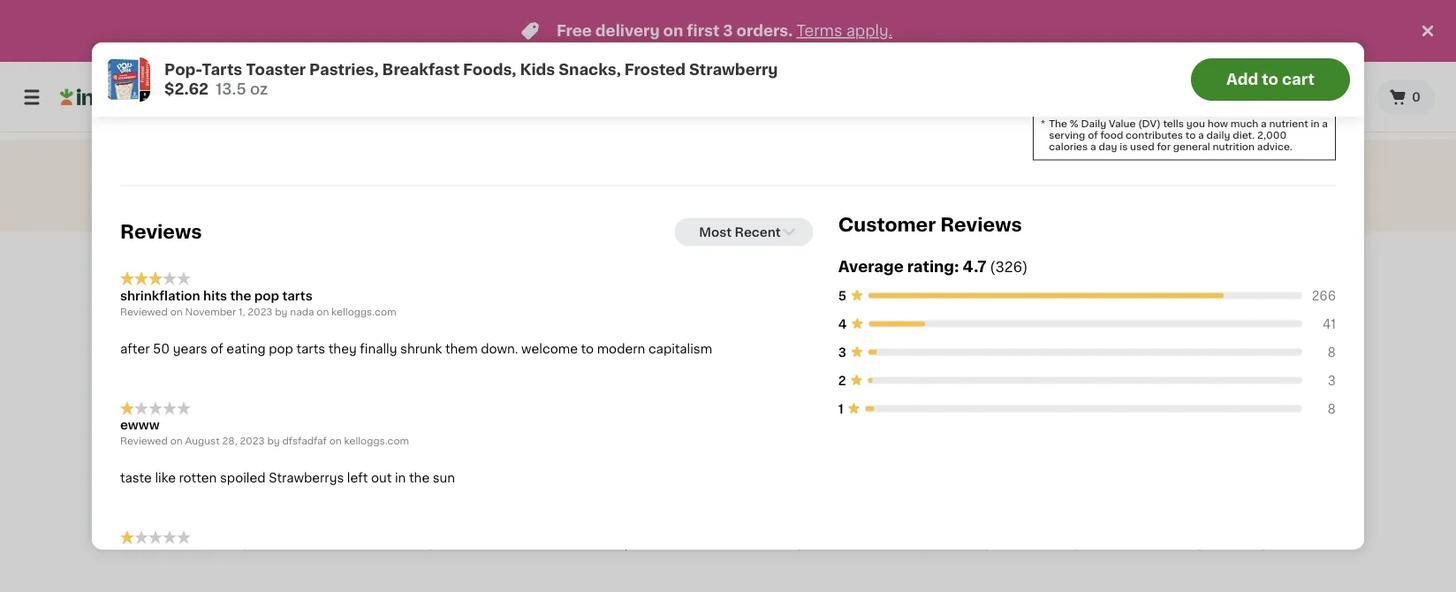 Task type: describe. For each thing, give the bounding box(es) containing it.
a right nutrient
[[1322, 119, 1328, 129]]

a left "day"
[[1090, 142, 1096, 152]]

kellogg's eggo frozen waffles, frozen breakfast, breakfast food, buttermilk
[[192, 512, 300, 564]]

breakfast inside pop-tarts toaster pastries, breakfast foods, kids snacks, frosted strawberry $2.62 13.5 oz
[[382, 62, 460, 77]]

snacks, for pop-tarts toaster pastries, breakfast foods, kids snacks, frosted brown sugar cinnamon button
[[1228, 540, 1266, 550]]

kellogg's for kellogg's eggo frozen waffles, frozen breakfast, breakfast food, blueberry
[[747, 512, 792, 522]]

brown
[[1206, 554, 1237, 564]]

food
[[1100, 131, 1123, 140]]

kelloggs.com inside ewww reviewed on august 28, 2023 by dfsfadfaf on kelloggs.com
[[344, 437, 409, 446]]

recent
[[735, 226, 781, 238]]

41
[[1323, 318, 1336, 330]]

(dv)
[[1138, 119, 1161, 129]]

by inside ewww reviewed on august 28, 2023 by dfsfadfaf on kelloggs.com
[[267, 437, 280, 446]]

tarts for pop-tarts toaster pastries, breakfast foods, kids snacks, frosted brown sugar cinnamon image
[[1197, 512, 1221, 522]]

chef boyardee spaghetti and meatballs canned food button
[[461, 388, 586, 564]]

original
[[1074, 554, 1112, 564]]

down.
[[481, 343, 518, 355]]

"food"
[[329, 250, 418, 275]]

dietary fiber 1g
[[1055, 38, 1132, 48]]

kids for second pop-tarts toaster pastries, breakfast foods, kids snacks, frosted strawberry button
[[927, 540, 948, 550]]

pop inside the shrinkflation hits the pop tarts reviewed on november 1, 2023 by nada on kelloggs.com
[[254, 290, 279, 302]]

most recent button
[[674, 218, 813, 246]]

terms
[[796, 23, 842, 38]]

1 pop-tarts toaster pastries, breakfast foods, kids snacks, frosted strawberry button from the left
[[323, 388, 447, 564]]

strawberry for second pop-tarts toaster pastries, breakfast foods, kids snacks, frosted strawberry button
[[933, 554, 986, 564]]

foods, for 2nd pop-tarts toaster pastries, breakfast foods, kids snacks, frosted strawberry button from right
[[336, 540, 369, 550]]

kellogg's eggo frozen waffles, frozen breakfast, breakfast food, original button
[[1016, 388, 1141, 564]]

large
[[655, 526, 683, 536]]

breakfast inside kellogg's eggo frozen waffles, frozen breakfast, breakfast food, original
[[1081, 540, 1128, 550]]

buttermilk
[[236, 554, 286, 564]]

how
[[1208, 119, 1228, 129]]

frosted for second pop-tarts toaster pastries, breakfast foods, kids snacks, frosted strawberry button
[[893, 554, 930, 564]]

apply.
[[846, 23, 892, 38]]

breakfast inside pop-tarts toaster pastries, breakfast foods, kids snacks, frosted brown sugar cinnamon
[[1216, 526, 1263, 536]]

frosted inside pop-tarts toaster pastries, breakfast foods, kids snacks, frosted strawberry $2.62 13.5 oz
[[625, 62, 686, 77]]

on down shrinkflation
[[170, 307, 183, 317]]

most
[[699, 226, 732, 238]]

hits
[[203, 290, 227, 302]]

breakfast inside kellogg's eggo frozen waffles, frozen breakfast, breakfast food, blueberry
[[804, 540, 850, 550]]

1 pop-tarts toaster pastries, breakfast foods, kids snacks, frosted strawberry image from the left
[[328, 389, 442, 503]]

reviewed inside the shrinkflation hits the pop tarts reviewed on november 1, 2023 by nada on kelloggs.com
[[120, 307, 168, 317]]

tarts for 1st pop-tarts toaster pastries, breakfast foods, kids snacks, frosted strawberry image from the left
[[365, 512, 389, 522]]

(326)
[[990, 260, 1028, 274]]

snacks
[[645, 554, 680, 564]]

august
[[185, 437, 220, 446]]

in-
[[255, 357, 269, 367]]

used
[[1130, 142, 1155, 152]]

frozen inside delimex chicken & cheese large flour taquitos frozen food snacks
[[654, 540, 687, 550]]

2 pop-tarts toaster pastries, breakfast foods, kids snacks, frosted strawberry image from the left
[[883, 389, 997, 503]]

like
[[155, 472, 176, 485]]

shrinkflation
[[120, 290, 200, 302]]

them
[[445, 343, 478, 355]]

in inside * the % daily value (dv) tells you how much a nutrient in a serving of food contributes to a daily diet. 2,000 calories a day is used for general nutrition advice.
[[1311, 119, 1320, 129]]

toaster for 2nd pop-tarts toaster pastries, breakfast foods, kids snacks, frosted strawberry button from right
[[391, 512, 428, 522]]

tarts inside pop-tarts toaster pastries, breakfast foods, kids snacks, frosted strawberry $2.62 13.5 oz
[[202, 62, 242, 77]]

by inside the shrinkflation hits the pop tarts reviewed on november 1, 2023 by nada on kelloggs.com
[[275, 307, 288, 317]]

terms apply. link
[[796, 23, 892, 38]]

walmart
[[251, 311, 305, 323]]

foods, for second pop-tarts toaster pastries, breakfast foods, kids snacks, frosted strawberry button
[[891, 540, 924, 550]]

pop-tarts toaster pastries, breakfast foods, kids snacks, frosted strawberry $2.62 13.5 oz
[[164, 62, 778, 97]]

daily
[[1207, 131, 1230, 140]]

cheese
[[615, 526, 653, 536]]

day
[[1099, 142, 1117, 152]]

kellogg's eggo frozen waffles, frozen breakfast, breakfast food, buttermilk button
[[184, 388, 308, 564]]

delivery
[[595, 23, 660, 38]]

1 vertical spatial pop
[[269, 343, 293, 355]]

finally
[[360, 343, 397, 355]]

rating:
[[907, 259, 959, 274]]

delivery
[[261, 342, 302, 352]]

1 vertical spatial by
[[305, 342, 318, 352]]

view all 20+ items
[[1130, 330, 1244, 343]]

in-store prices
[[255, 357, 329, 367]]

blueberry
[[792, 554, 840, 564]]

prices
[[297, 357, 329, 367]]

3 inside 'limited time offer' region
[[723, 23, 733, 38]]

to inside button
[[1262, 72, 1279, 87]]

taste like rotten spoiled strawberrys left out in the sun
[[120, 472, 455, 485]]

0 vertical spatial sugars
[[1081, 56, 1116, 65]]

on inside 'limited time offer' region
[[663, 23, 683, 38]]

eat
[[179, 71, 200, 84]]

dietary
[[1055, 38, 1091, 48]]

2023 inside ewww reviewed on august 28, 2023 by dfsfadfaf on kelloggs.com
[[240, 437, 265, 446]]

kids for 2nd pop-tarts toaster pastries, breakfast foods, kids snacks, frosted strawberry button from right
[[372, 540, 393, 550]]

eggo for blueberry
[[794, 512, 820, 522]]

dextrose
[[120, 549, 192, 561]]

waffles, for blueberry
[[764, 526, 803, 536]]

view
[[1130, 330, 1161, 343]]

they
[[328, 343, 357, 355]]

delimex chicken & cheese large flour taquitos frozen food snacks
[[610, 512, 714, 564]]

kellogg's eggo frozen waffles, frozen breakfast, breakfast food, original
[[1024, 512, 1132, 564]]

cart
[[1282, 72, 1315, 87]]

ready
[[120, 71, 160, 84]]

2 pop-tarts toaster pastries, breakfast foods, kids snacks, frosted strawberry button from the left
[[877, 388, 1002, 564]]

foods, for pop-tarts toaster pastries, breakfast foods, kids snacks, frosted brown sugar cinnamon button
[[1169, 540, 1202, 550]]

sugar
[[1240, 554, 1268, 564]]

delimex
[[616, 512, 656, 522]]

total sugars 30g
[[1055, 56, 1138, 65]]

* the % daily value (dv) tells you how much a nutrient in a serving of food contributes to a daily diet. 2,000 calories a day is used for general nutrition advice.
[[1041, 119, 1328, 152]]

food, for original
[[1045, 554, 1072, 564]]

nutrition
[[1213, 142, 1255, 152]]

20+
[[1181, 330, 1205, 343]]

meatballs
[[479, 540, 527, 550]]

0 horizontal spatial for
[[285, 250, 323, 275]]

pastries, for pop-tarts toaster pastries, breakfast foods, kids snacks, frosted brown sugar cinnamon button
[[1172, 526, 1214, 536]]

13.5
[[216, 82, 246, 97]]

results
[[177, 250, 279, 275]]

pop-tarts toaster pastries, breakfast foods, kids snacks, frosted strawberry for 1st pop-tarts toaster pastries, breakfast foods, kids snacks, frosted strawberry image from the right
[[891, 512, 988, 564]]

kellogg's for kellogg's eggo frozen waffles, frozen breakfast, breakfast food, buttermilk
[[192, 512, 237, 522]]

pastries, for second pop-tarts toaster pastries, breakfast foods, kids snacks, frosted strawberry button
[[894, 526, 936, 536]]

directions
[[120, 41, 187, 54]]

1 vertical spatial 30g
[[1121, 73, 1141, 83]]

dfsfadfaf
[[282, 437, 327, 446]]

2 vertical spatial 3
[[1328, 375, 1336, 387]]

%
[[1070, 119, 1079, 129]]

strawberry inside pop-tarts toaster pastries, breakfast foods, kids snacks, frosted strawberry $2.62 13.5 oz
[[689, 62, 778, 77]]

2023 inside the shrinkflation hits the pop tarts reviewed on november 1, 2023 by nada on kelloggs.com
[[248, 307, 273, 317]]

average
[[838, 259, 904, 274]]

pop- inside pop-tarts toaster pastries, breakfast foods, kids snacks, frosted strawberry $2.62 13.5 oz
[[164, 62, 202, 77]]

free
[[557, 23, 592, 38]]

to inside * the % daily value (dv) tells you how much a nutrient in a serving of food contributes to a daily diet. 2,000 calories a day is used for general nutrition advice.
[[1186, 131, 1196, 140]]

snacks, inside pop-tarts toaster pastries, breakfast foods, kids snacks, frosted strawberry $2.62 13.5 oz
[[559, 62, 621, 77]]

60%
[[1305, 73, 1328, 83]]

8 for 3
[[1328, 346, 1336, 359]]

chef boyardee spaghetti and meatballs canned food
[[479, 512, 568, 564]]

kellogg's eggo frozen waffles, frozen breakfast, breakfast food, original image
[[1021, 389, 1135, 503]]

sun
[[433, 472, 455, 485]]

all
[[1164, 330, 1178, 343]]

foods, inside pop-tarts toaster pastries, breakfast foods, kids snacks, frosted strawberry $2.62 13.5 oz
[[463, 62, 516, 77]]

includes 30g added sugars
[[1076, 73, 1213, 83]]

1 horizontal spatial sugars
[[1178, 73, 1213, 83]]

november
[[185, 307, 236, 317]]

breakfast, for original
[[1029, 540, 1079, 550]]

snacks, for 2nd pop-tarts toaster pastries, breakfast foods, kids snacks, frosted strawberry button from right
[[396, 540, 433, 550]]

customer reviews
[[838, 216, 1022, 234]]

kids for pop-tarts toaster pastries, breakfast foods, kids snacks, frosted brown sugar cinnamon button
[[1204, 540, 1225, 550]]

tarts for 1st pop-tarts toaster pastries, breakfast foods, kids snacks, frosted strawberry image from the right
[[920, 512, 944, 522]]

out
[[371, 472, 392, 485]]

on left august
[[170, 437, 183, 446]]

1 vertical spatial of
[[211, 343, 223, 355]]

total
[[1055, 56, 1079, 65]]

added
[[1143, 73, 1176, 83]]

kellogg's eggo frozen waffles, frozen breakfast, breakfast food, blueberry image
[[744, 389, 858, 503]]



Task type: locate. For each thing, give the bounding box(es) containing it.
pop-tarts toaster pastries, breakfast foods, kids snacks, frosted brown sugar cinnamon button
[[1155, 388, 1279, 578]]

reviewed down ewww
[[120, 437, 168, 446]]

kellogg's right the &
[[747, 512, 792, 522]]

1 horizontal spatial 3
[[838, 346, 846, 359]]

1 horizontal spatial strawberry
[[689, 62, 778, 77]]

welcome
[[521, 343, 578, 355]]

3 up 2
[[838, 346, 846, 359]]

ewww
[[120, 419, 160, 432]]

after 50 years of eating pop tarts they finally shrunk them down. welcome to modern capitalism
[[120, 343, 712, 355]]

eggo for original
[[1072, 512, 1097, 522]]

2023 right 1,
[[248, 307, 273, 317]]

snacks, inside pop-tarts toaster pastries, breakfast foods, kids snacks, frosted brown sugar cinnamon
[[1228, 540, 1266, 550]]

1 horizontal spatial pop-tarts toaster pastries, breakfast foods, kids snacks, frosted strawberry button
[[877, 388, 1002, 564]]

value
[[1109, 119, 1136, 129]]

breakfast, up the original
[[1029, 540, 1079, 550]]

kids inside pop-tarts toaster pastries, breakfast foods, kids snacks, frosted strawberry $2.62 13.5 oz
[[520, 62, 555, 77]]

1 vertical spatial the
[[409, 472, 430, 485]]

in right out at left bottom
[[395, 472, 406, 485]]

advice.
[[1257, 142, 1293, 152]]

by left nada
[[275, 307, 288, 317]]

by left the dfsfadfaf
[[267, 437, 280, 446]]

1 vertical spatial reviewed
[[120, 437, 168, 446]]

0 vertical spatial in
[[1311, 119, 1320, 129]]

2 kellogg's from the left
[[747, 512, 792, 522]]

food, left buttermilk on the bottom of the page
[[206, 554, 233, 564]]

reviewed
[[120, 307, 168, 317], [120, 437, 168, 446]]

tarts up nada
[[282, 290, 313, 302]]

the
[[230, 290, 251, 302], [409, 472, 430, 485]]

strawberrys
[[269, 472, 344, 485]]

kellogg's down kellogg's eggo frozen waffles, frozen breakfast, breakfast food, original image
[[1024, 512, 1069, 522]]

eggo up the original
[[1072, 512, 1097, 522]]

pop up store
[[269, 343, 293, 355]]

kellogg's eggo frozen waffles, frozen breakfast, breakfast food, buttermilk image
[[189, 389, 303, 503]]

kids inside pop-tarts toaster pastries, breakfast foods, kids snacks, frosted brown sugar cinnamon
[[1204, 540, 1225, 550]]

2 horizontal spatial eggo
[[1072, 512, 1097, 522]]

add to cart button
[[1191, 58, 1350, 101]]

add to cart
[[1226, 72, 1315, 87]]

kellogg's inside kellogg's eggo frozen waffles, frozen breakfast, breakfast food, original
[[1024, 512, 1069, 522]]

frosted inside pop-tarts toaster pastries, breakfast foods, kids snacks, frosted brown sugar cinnamon
[[1166, 554, 1204, 564]]

1 vertical spatial for
[[285, 250, 323, 275]]

waffles, for original
[[1041, 526, 1080, 536]]

snacks,
[[559, 62, 621, 77], [396, 540, 433, 550], [950, 540, 988, 550], [1228, 540, 1266, 550]]

0 horizontal spatial breakfast,
[[197, 540, 246, 550]]

3 right first
[[723, 23, 733, 38]]

eggo inside kellogg's eggo frozen waffles, frozen breakfast, breakfast food, blueberry
[[794, 512, 820, 522]]

30g down 1g
[[1118, 56, 1138, 65]]

1 horizontal spatial reviews
[[940, 216, 1022, 234]]

reviews up 4.7
[[940, 216, 1022, 234]]

2 horizontal spatial kellogg's
[[1024, 512, 1069, 522]]

2 pop-tarts toaster pastries, breakfast foods, kids snacks, frosted strawberry from the left
[[891, 512, 988, 564]]

the left sun
[[409, 472, 430, 485]]

2 vertical spatial by
[[267, 437, 280, 446]]

foods, inside pop-tarts toaster pastries, breakfast foods, kids snacks, frosted brown sugar cinnamon
[[1169, 540, 1202, 550]]

a down you
[[1198, 131, 1204, 140]]

2 waffles, from the left
[[764, 526, 803, 536]]

0 vertical spatial for
[[1157, 142, 1171, 152]]

fiber
[[1094, 38, 1119, 48]]

ewww reviewed on august 28, 2023 by dfsfadfaf on kelloggs.com
[[120, 419, 409, 446]]

0 vertical spatial 2023
[[248, 307, 273, 317]]

0 vertical spatial tarts
[[282, 290, 313, 302]]

breakfast, for blueberry
[[752, 540, 801, 550]]

for down contributes
[[1157, 142, 1171, 152]]

0 vertical spatial the
[[230, 290, 251, 302]]

tarts
[[202, 62, 242, 77], [365, 512, 389, 522], [920, 512, 944, 522], [1197, 512, 1221, 522]]

snacks, for second pop-tarts toaster pastries, breakfast foods, kids snacks, frosted strawberry button
[[950, 540, 988, 550]]

3 eggo from the left
[[1072, 512, 1097, 522]]

sugars right added
[[1178, 73, 1213, 83]]

reviewed inside ewww reviewed on august 28, 2023 by dfsfadfaf on kelloggs.com
[[120, 437, 168, 446]]

*
[[1041, 119, 1045, 129]]

by up prices
[[305, 342, 318, 352]]

on right the dfsfadfaf
[[329, 437, 342, 446]]

ready to eat
[[120, 71, 200, 84]]

tarts inside pop-tarts toaster pastries, breakfast foods, kids snacks, frosted brown sugar cinnamon
[[1197, 512, 1221, 522]]

2 horizontal spatial 3
[[1328, 375, 1336, 387]]

breakfast,
[[197, 540, 246, 550], [752, 540, 801, 550], [1029, 540, 1079, 550]]

food, inside kellogg's eggo frozen waffles, frozen breakfast, breakfast food, blueberry
[[762, 554, 790, 564]]

0 vertical spatial reviewed
[[120, 307, 168, 317]]

for inside * the % daily value (dv) tells you how much a nutrient in a serving of food contributes to a daily diet. 2,000 calories a day is used for general nutrition advice.
[[1157, 142, 1171, 152]]

frosted for pop-tarts toaster pastries, breakfast foods, kids snacks, frosted brown sugar cinnamon button
[[1166, 554, 1204, 564]]

kellogg's inside "kellogg's eggo frozen waffles, frozen breakfast, breakfast food, buttermilk"
[[192, 512, 237, 522]]

eggo for buttermilk
[[240, 512, 265, 522]]

2 horizontal spatial breakfast,
[[1029, 540, 1079, 550]]

1 horizontal spatial food
[[689, 540, 714, 550]]

1 8 from the top
[[1328, 346, 1336, 359]]

eggo inside "kellogg's eggo frozen waffles, frozen breakfast, breakfast food, buttermilk"
[[240, 512, 265, 522]]

waffles, inside kellogg's eggo frozen waffles, frozen breakfast, breakfast food, original
[[1041, 526, 1080, 536]]

4%
[[1311, 38, 1328, 48]]

1
[[838, 403, 844, 415]]

1 horizontal spatial eggo
[[794, 512, 820, 522]]

1 horizontal spatial kellogg's
[[747, 512, 792, 522]]

1 kellogg's from the left
[[192, 512, 237, 522]]

breakfast, up buttermilk on the bottom of the page
[[197, 540, 246, 550]]

1 horizontal spatial in
[[1311, 119, 1320, 129]]

1 breakfast, from the left
[[197, 540, 246, 550]]

reviews up shrinkflation
[[120, 223, 202, 242]]

1 vertical spatial 8
[[1328, 403, 1336, 415]]

instacart logo image
[[60, 87, 166, 108]]

kellogg's inside kellogg's eggo frozen waffles, frozen breakfast, breakfast food, blueberry
[[747, 512, 792, 522]]

2
[[838, 375, 846, 387]]

0 vertical spatial of
[[1088, 131, 1098, 140]]

daily
[[1081, 119, 1106, 129]]

0 horizontal spatial in
[[395, 472, 406, 485]]

0 vertical spatial by
[[275, 307, 288, 317]]

tarts up prices
[[296, 343, 325, 355]]

1 vertical spatial sugars
[[1178, 73, 1213, 83]]

28,
[[222, 437, 237, 446]]

2023 right 28,
[[240, 437, 265, 446]]

3 food, from the left
[[1045, 554, 1072, 564]]

0 vertical spatial food
[[689, 540, 714, 550]]

0 horizontal spatial food,
[[206, 554, 233, 564]]

1 vertical spatial 2023
[[240, 437, 265, 446]]

pop-tarts toaster pastries, breakfast foods, kids snacks, frosted strawberry for 1st pop-tarts toaster pastries, breakfast foods, kids snacks, frosted strawberry image from the left
[[336, 512, 433, 564]]

0 horizontal spatial pop-tarts toaster pastries, breakfast foods, kids snacks, frosted strawberry image
[[328, 389, 442, 503]]

toaster for pop-tarts toaster pastries, breakfast foods, kids snacks, frosted brown sugar cinnamon button
[[1224, 512, 1260, 522]]

food, for buttermilk
[[206, 554, 233, 564]]

limited time offer region
[[0, 0, 1417, 62]]

pastries, inside pop-tarts toaster pastries, breakfast foods, kids snacks, frosted brown sugar cinnamon
[[1172, 526, 1214, 536]]

on left first
[[663, 23, 683, 38]]

waffles, for buttermilk
[[209, 526, 248, 536]]

waffles, up buttermilk on the bottom of the page
[[209, 526, 248, 536]]

pop
[[254, 290, 279, 302], [269, 343, 293, 355]]

1 horizontal spatial breakfast,
[[752, 540, 801, 550]]

left
[[347, 472, 368, 485]]

kellogg's eggo frozen waffles, frozen breakfast, breakfast food, blueberry
[[747, 512, 855, 564]]

waffles, up blueberry
[[764, 526, 803, 536]]

1g
[[1121, 38, 1132, 48]]

1 vertical spatial 3
[[838, 346, 846, 359]]

frozen
[[267, 512, 300, 522], [822, 512, 855, 522], [1100, 512, 1132, 522], [251, 526, 283, 536], [805, 526, 838, 536], [1083, 526, 1116, 536], [654, 540, 687, 550]]

1 vertical spatial tarts
[[296, 343, 325, 355]]

pop-tarts toaster pastries, breakfast foods, kids snacks, frosted strawberry image
[[328, 389, 442, 503], [883, 389, 997, 503]]

pop- inside pop-tarts toaster pastries, breakfast foods, kids snacks, frosted brown sugar cinnamon
[[1174, 512, 1197, 522]]

0 horizontal spatial of
[[211, 343, 223, 355]]

in
[[1311, 119, 1320, 129], [395, 472, 406, 485]]

sugars up includes
[[1081, 56, 1116, 65]]

to up general
[[1186, 131, 1196, 140]]

to left eat
[[163, 71, 176, 84]]

2 breakfast, from the left
[[752, 540, 801, 550]]

toaster for second pop-tarts toaster pastries, breakfast foods, kids snacks, frosted strawberry button
[[946, 512, 983, 522]]

walmart show all 22 items element
[[251, 308, 1130, 326]]

3 down 41
[[1328, 375, 1336, 387]]

to left 'modern'
[[581, 343, 594, 355]]

of inside * the % daily value (dv) tells you how much a nutrient in a serving of food contributes to a daily diet. 2,000 calories a day is used for general nutrition advice.
[[1088, 131, 1098, 140]]

3 kellogg's from the left
[[1024, 512, 1069, 522]]

pop-tarts toaster pastries, breakfast foods, kids snacks, frosted brown sugar cinnamon image
[[1160, 389, 1274, 503]]

boyardee
[[513, 512, 560, 522]]

1 horizontal spatial pop-tarts toaster pastries, breakfast foods, kids snacks, frosted strawberry image
[[883, 389, 997, 503]]

kelloggs.com up finally
[[331, 307, 396, 317]]

0
[[1412, 91, 1421, 103]]

calories
[[1049, 142, 1088, 152]]

1 waffles, from the left
[[209, 526, 248, 536]]

pop up the walmart
[[254, 290, 279, 302]]

shrinkflation hits the pop tarts reviewed on november 1, 2023 by nada on kelloggs.com
[[120, 290, 396, 317]]

on right nada
[[317, 307, 329, 317]]

2 food, from the left
[[762, 554, 790, 564]]

shrunk
[[400, 343, 442, 355]]

frosted
[[625, 62, 686, 77], [338, 554, 375, 564], [893, 554, 930, 564], [1166, 554, 1204, 564]]

0 horizontal spatial the
[[230, 290, 251, 302]]

kellogg's down rotten
[[192, 512, 237, 522]]

and
[[539, 526, 558, 536]]

waffles, inside "kellogg's eggo frozen waffles, frozen breakfast, breakfast food, buttermilk"
[[209, 526, 248, 536]]

contributes
[[1126, 131, 1183, 140]]

strawberry for 2nd pop-tarts toaster pastries, breakfast foods, kids snacks, frosted strawberry button from right
[[378, 554, 432, 564]]

pastries, inside pop-tarts toaster pastries, breakfast foods, kids snacks, frosted strawberry $2.62 13.5 oz
[[309, 62, 379, 77]]

1 vertical spatial food
[[511, 554, 536, 564]]

food inside the chef boyardee spaghetti and meatballs canned food
[[511, 554, 536, 564]]

toaster
[[246, 62, 306, 77], [391, 512, 428, 522], [946, 512, 983, 522], [1224, 512, 1260, 522]]

1 horizontal spatial pop-tarts toaster pastries, breakfast foods, kids snacks, frosted strawberry
[[891, 512, 988, 564]]

food down flour
[[689, 540, 714, 550]]

spaghetti
[[489, 526, 537, 536]]

0 vertical spatial kelloggs.com
[[331, 307, 396, 317]]

0 horizontal spatial strawberry
[[378, 554, 432, 564]]

to right add
[[1262, 72, 1279, 87]]

modern
[[597, 343, 645, 355]]

toaster inside pop-tarts toaster pastries, breakfast foods, kids snacks, frosted strawberry $2.62 13.5 oz
[[246, 62, 306, 77]]

5
[[838, 290, 846, 302]]

1 horizontal spatial of
[[1088, 131, 1098, 140]]

pastries,
[[309, 62, 379, 77], [339, 526, 381, 536], [894, 526, 936, 536], [1172, 526, 1214, 536]]

breakfast, inside kellogg's eggo frozen waffles, frozen breakfast, breakfast food, original
[[1029, 540, 1079, 550]]

pop-tarts toaster pastries, breakfast foods, kids snacks, frosted brown sugar cinnamon
[[1166, 512, 1268, 578]]

2 horizontal spatial waffles,
[[1041, 526, 1080, 536]]

pop-tarts toaster pastries, breakfast foods, kids snacks, frosted strawberry button
[[323, 388, 447, 564], [877, 388, 1002, 564]]

2,000
[[1257, 131, 1287, 140]]

pop- for pop-tarts toaster pastries, breakfast foods, kids snacks, frosted brown sugar cinnamon image
[[1174, 512, 1197, 522]]

cinnamon
[[1192, 568, 1242, 578]]

1 horizontal spatial for
[[1157, 142, 1171, 152]]

1 vertical spatial kelloggs.com
[[344, 437, 409, 446]]

most recent
[[699, 226, 781, 238]]

the inside the shrinkflation hits the pop tarts reviewed on november 1, 2023 by nada on kelloggs.com
[[230, 290, 251, 302]]

delimex chicken & cheese large flour taquitos frozen food snacks button
[[600, 388, 725, 564]]

of down daily
[[1088, 131, 1098, 140]]

8
[[1328, 346, 1336, 359], [1328, 403, 1336, 415]]

diet.
[[1233, 131, 1255, 140]]

breakfast, inside "kellogg's eggo frozen waffles, frozen breakfast, breakfast food, buttermilk"
[[197, 540, 246, 550]]

2 reviewed from the top
[[120, 437, 168, 446]]

breakfast
[[382, 62, 460, 77], [384, 526, 430, 536], [939, 526, 985, 536], [1216, 526, 1263, 536], [249, 540, 295, 550], [804, 540, 850, 550], [1081, 540, 1128, 550]]

after
[[120, 343, 150, 355]]

oz
[[250, 82, 268, 97]]

waffles, up the original
[[1041, 526, 1080, 536]]

spoiled
[[220, 472, 266, 485]]

frosted for 2nd pop-tarts toaster pastries, breakfast foods, kids snacks, frosted strawberry button from right
[[338, 554, 375, 564]]

2 horizontal spatial food,
[[1045, 554, 1072, 564]]

the
[[1049, 119, 1067, 129]]

1 reviewed from the top
[[120, 307, 168, 317]]

reviewed down shrinkflation
[[120, 307, 168, 317]]

food, inside kellogg's eggo frozen waffles, frozen breakfast, breakfast food, original
[[1045, 554, 1072, 564]]

food,
[[206, 554, 233, 564], [762, 554, 790, 564], [1045, 554, 1072, 564]]

kellogg's eggo frozen waffles, frozen breakfast, breakfast food, blueberry button
[[739, 388, 863, 564]]

pop- for 1st pop-tarts toaster pastries, breakfast foods, kids snacks, frosted strawberry image from the right
[[897, 512, 920, 522]]

chicken
[[658, 512, 698, 522]]

strawberry
[[689, 62, 778, 77], [378, 554, 432, 564], [933, 554, 986, 564]]

the up 1,
[[230, 290, 251, 302]]

taste
[[120, 472, 152, 485]]

reviews
[[940, 216, 1022, 234], [120, 223, 202, 242]]

0 horizontal spatial food
[[511, 554, 536, 564]]

of right years
[[211, 343, 223, 355]]

0 horizontal spatial eggo
[[240, 512, 265, 522]]

canned
[[529, 540, 568, 550]]

0 horizontal spatial sugars
[[1081, 56, 1116, 65]]

waffles, inside kellogg's eggo frozen waffles, frozen breakfast, breakfast food, blueberry
[[764, 526, 803, 536]]

1 vertical spatial in
[[395, 472, 406, 485]]

breakfast, for buttermilk
[[197, 540, 246, 550]]

1 food, from the left
[[206, 554, 233, 564]]

of
[[1088, 131, 1098, 140], [211, 343, 223, 355]]

1 horizontal spatial waffles,
[[764, 526, 803, 536]]

0 vertical spatial 30g
[[1118, 56, 1138, 65]]

0 vertical spatial 3
[[723, 23, 733, 38]]

&
[[701, 512, 708, 522]]

kellogg's for kellogg's eggo frozen waffles, frozen breakfast, breakfast food, original
[[1024, 512, 1069, 522]]

you
[[1186, 119, 1205, 129]]

0 horizontal spatial pop-tarts toaster pastries, breakfast foods, kids snacks, frosted strawberry
[[336, 512, 433, 564]]

1 horizontal spatial the
[[409, 472, 430, 485]]

a up 2,000
[[1261, 119, 1267, 129]]

is
[[1120, 142, 1128, 152]]

0 vertical spatial pop
[[254, 290, 279, 302]]

30g left added
[[1121, 73, 1141, 83]]

0 button
[[1377, 80, 1435, 115]]

0 horizontal spatial pop-tarts toaster pastries, breakfast foods, kids snacks, frosted strawberry button
[[323, 388, 447, 564]]

capitalism
[[648, 343, 712, 355]]

kelloggs.com up out at left bottom
[[344, 437, 409, 446]]

1 horizontal spatial food,
[[762, 554, 790, 564]]

nutrient
[[1269, 119, 1308, 129]]

pop- for 1st pop-tarts toaster pastries, breakfast foods, kids snacks, frosted strawberry image from the left
[[342, 512, 365, 522]]

food down meatballs
[[511, 554, 536, 564]]

food, left blueberry
[[762, 554, 790, 564]]

toaster inside pop-tarts toaster pastries, breakfast foods, kids snacks, frosted brown sugar cinnamon
[[1224, 512, 1260, 522]]

3 waffles, from the left
[[1041, 526, 1080, 536]]

tarts inside the shrinkflation hits the pop tarts reviewed on november 1, 2023 by nada on kelloggs.com
[[282, 290, 313, 302]]

eggo up blueberry
[[794, 512, 820, 522]]

8 for 1
[[1328, 403, 1336, 415]]

tells
[[1163, 119, 1184, 129]]

1 eggo from the left
[[240, 512, 265, 522]]

first
[[687, 23, 720, 38]]

store
[[269, 357, 295, 367]]

breakfast, up blueberry
[[752, 540, 801, 550]]

0 horizontal spatial reviews
[[120, 223, 202, 242]]

on
[[663, 23, 683, 38], [170, 307, 183, 317], [317, 307, 329, 317], [170, 437, 183, 446], [329, 437, 342, 446]]

food, left the original
[[1045, 554, 1072, 564]]

add
[[1226, 72, 1259, 87]]

1 pop-tarts toaster pastries, breakfast foods, kids snacks, frosted strawberry from the left
[[336, 512, 433, 564]]

food inside delimex chicken & cheese large flour taquitos frozen food snacks
[[689, 540, 714, 550]]

kelloggs.com inside the shrinkflation hits the pop tarts reviewed on november 1, 2023 by nada on kelloggs.com
[[331, 307, 396, 317]]

2 8 from the top
[[1328, 403, 1336, 415]]

0 horizontal spatial kellogg's
[[192, 512, 237, 522]]

2 horizontal spatial strawberry
[[933, 554, 986, 564]]

pastries, for 2nd pop-tarts toaster pastries, breakfast foods, kids snacks, frosted strawberry button from right
[[339, 526, 381, 536]]

0 horizontal spatial 3
[[723, 23, 733, 38]]

breakfast inside "kellogg's eggo frozen waffles, frozen breakfast, breakfast food, buttermilk"
[[249, 540, 295, 550]]

3 breakfast, from the left
[[1029, 540, 1079, 550]]

for up nada
[[285, 250, 323, 275]]

0 horizontal spatial waffles,
[[209, 526, 248, 536]]

2 eggo from the left
[[794, 512, 820, 522]]

kelloggs.com
[[331, 307, 396, 317], [344, 437, 409, 446]]

delivery by 3:20pm
[[261, 342, 359, 352]]

in right nutrient
[[1311, 119, 1320, 129]]

food, inside "kellogg's eggo frozen waffles, frozen breakfast, breakfast food, buttermilk"
[[206, 554, 233, 564]]

eggo inside kellogg's eggo frozen waffles, frozen breakfast, breakfast food, original
[[1072, 512, 1097, 522]]

breakfast, inside kellogg's eggo frozen waffles, frozen breakfast, breakfast food, blueberry
[[752, 540, 801, 550]]

0 vertical spatial 8
[[1328, 346, 1336, 359]]

1,
[[239, 307, 245, 317]]

food, for blueberry
[[762, 554, 790, 564]]

eggo down spoiled
[[240, 512, 265, 522]]



Task type: vqa. For each thing, say whether or not it's contained in the screenshot.
'$' in the $ 52 98
no



